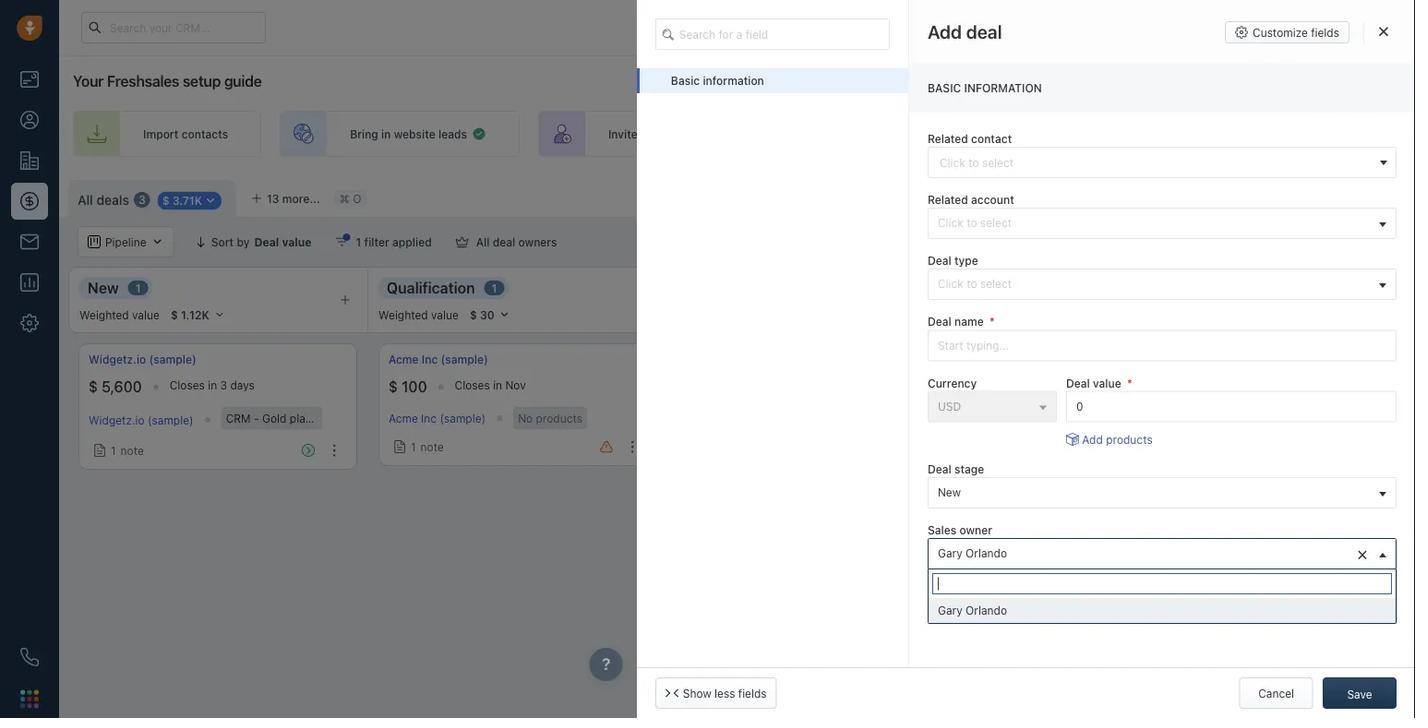 Task type: describe. For each thing, give the bounding box(es) containing it.
all deals link
[[78, 191, 129, 209]]

your trial ends in 21 days
[[911, 21, 1032, 33]]

click to select button for deal type
[[928, 269, 1397, 300]]

related for related account
[[928, 193, 968, 206]]

1 inside button
[[356, 235, 361, 248]]

products for add products
[[1106, 433, 1153, 446]]

0 horizontal spatial information
[[703, 74, 764, 87]]

1 widgetz.io (sample) from the top
[[89, 353, 196, 366]]

⌘
[[340, 192, 350, 205]]

Enter value number field
[[1066, 391, 1397, 422]]

1 acme inc (sample) link from the top
[[389, 352, 488, 368]]

select for type
[[981, 278, 1012, 291]]

3 for in
[[220, 379, 227, 392]]

gary inside option
[[938, 604, 963, 617]]

owners
[[519, 235, 557, 248]]

1 horizontal spatial information
[[965, 81, 1042, 94]]

* for deal name *
[[990, 316, 995, 328]]

deal for deal name *
[[928, 316, 952, 328]]

quotas
[[1168, 235, 1207, 248]]

13 more... button
[[241, 186, 330, 211]]

your freshsales setup guide
[[73, 72, 262, 90]]

filter
[[364, 235, 389, 248]]

invite your team link
[[538, 111, 728, 157]]

⌘ o
[[340, 192, 361, 205]]

currency
[[928, 377, 977, 390]]

$ 3,200
[[1258, 378, 1311, 396]]

team inside "route leads to your team" link
[[923, 127, 949, 140]]

type
[[955, 254, 979, 267]]

crm - gold plan monthly (sample)
[[226, 412, 406, 425]]

2 inc from the top
[[421, 412, 437, 425]]

closes in 6 day
[[1339, 379, 1416, 392]]

set up your sales p
[[1314, 127, 1416, 140]]

search image
[[663, 26, 681, 42]]

21
[[995, 21, 1006, 33]]

set
[[1314, 127, 1332, 140]]

contact
[[971, 132, 1012, 145]]

2 acme inc (sample) link from the top
[[389, 412, 486, 425]]

-
[[254, 412, 259, 425]]

deal stage
[[928, 463, 985, 476]]

forecasting
[[1232, 235, 1296, 248]]

1 down the $ 5,600
[[111, 444, 116, 457]]

guide
[[224, 72, 262, 90]]

orlando inside option
[[966, 604, 1007, 617]]

1 techcave from the top
[[1258, 353, 1308, 366]]

deal type
[[928, 254, 979, 267]]

2 techcave (sample) from the top
[[1258, 414, 1356, 427]]

1 techcave (sample) from the top
[[1258, 353, 1358, 366]]

and
[[1210, 235, 1229, 248]]

to for deal type
[[967, 278, 977, 291]]

1 note for $ 100
[[411, 440, 444, 453]]

your for your trial ends in 21 days
[[911, 21, 933, 33]]

1 inc from the top
[[422, 353, 438, 366]]

basic information link
[[637, 68, 909, 93]]

import contacts link
[[73, 111, 261, 157]]

owner
[[960, 524, 993, 537]]

trial
[[936, 21, 954, 33]]

Search your CRM... text field
[[81, 12, 266, 43]]

(sample) down 3,200
[[1310, 414, 1356, 427]]

p
[[1409, 127, 1416, 140]]

1 down all deals 3
[[135, 282, 141, 294]]

add deal
[[928, 21, 1002, 42]]

o
[[353, 192, 361, 205]]

2 acme from the top
[[389, 412, 418, 425]]

0 horizontal spatial basic
[[671, 74, 700, 87]]

all deal owners button
[[444, 226, 569, 258]]

closes in 3 days
[[170, 379, 255, 392]]

quotas and forecasting link
[[1151, 226, 1314, 258]]

in right bring
[[381, 127, 391, 140]]

Search field
[[1316, 226, 1408, 258]]

account
[[971, 193, 1015, 206]]

sales
[[928, 524, 957, 537]]

2 techcave (sample) link from the top
[[1258, 414, 1356, 427]]

invite your team
[[608, 127, 694, 140]]

show
[[683, 687, 712, 700]]

qualification
[[387, 279, 475, 296]]

gary orlando list box
[[929, 598, 1396, 623]]

customize fields button
[[1225, 21, 1350, 43]]

up
[[1335, 127, 1349, 140]]

2 techcave from the top
[[1258, 414, 1307, 427]]

day
[[1399, 379, 1416, 392]]

route leads to your team link
[[746, 111, 983, 157]]

save button
[[1323, 678, 1397, 709]]

closes in nov
[[455, 379, 526, 392]]

$ for $ 5,600
[[89, 378, 98, 396]]

100
[[402, 378, 427, 396]]

ends
[[957, 21, 981, 33]]

more...
[[282, 192, 320, 205]]

crm
[[226, 412, 251, 425]]

container_wx8msf4aqz5i3rn1 image inside quotas and forecasting link
[[1151, 235, 1164, 248]]

show less fields
[[683, 687, 767, 700]]

0 vertical spatial fields
[[1311, 26, 1340, 39]]

2 widgetz.io from the top
[[89, 414, 145, 427]]

container_wx8msf4aqz5i3rn1 image left add deal at bottom
[[1062, 365, 1075, 378]]

send email image
[[1233, 20, 1246, 35]]

click to select button for related account
[[928, 208, 1397, 239]]

all deal owners
[[476, 235, 557, 248]]

stage
[[955, 463, 985, 476]]

$ for $ 3,200
[[1258, 378, 1267, 396]]

sales
[[1379, 127, 1406, 140]]

contacts
[[182, 127, 228, 140]]

container_wx8msf4aqz5i3rn1 image inside the bring in website leads link
[[472, 127, 487, 141]]

cancel button
[[1240, 678, 1314, 709]]

related contact
[[928, 132, 1012, 145]]

6
[[1389, 379, 1396, 392]]

in for $ 3,200
[[1377, 379, 1386, 392]]

deal name *
[[928, 316, 995, 328]]

container_wx8msf4aqz5i3rn1 image inside 1 filter applied button
[[336, 235, 349, 248]]

deal
[[966, 21, 1002, 42]]

usd button
[[928, 391, 1057, 422]]

plan
[[290, 412, 312, 425]]

monthly
[[315, 412, 357, 425]]

2 your from the left
[[896, 127, 920, 140]]

import contacts
[[143, 127, 228, 140]]

nov
[[506, 379, 526, 392]]

1 leads from the left
[[439, 127, 467, 140]]

1 filter applied button
[[324, 226, 444, 258]]



Task type: locate. For each thing, give the bounding box(es) containing it.
* right name
[[990, 316, 995, 328]]

closes right 5,600
[[170, 379, 205, 392]]

your inside "link"
[[641, 127, 665, 140]]

team right invite
[[668, 127, 694, 140]]

1 vertical spatial gary
[[938, 604, 963, 617]]

closes left nov
[[455, 379, 490, 392]]

2 team from the left
[[923, 127, 949, 140]]

0 vertical spatial acme inc (sample) link
[[389, 352, 488, 368]]

0 vertical spatial orlando
[[966, 547, 1007, 560]]

closes
[[170, 379, 205, 392], [455, 379, 490, 392], [1339, 379, 1374, 392]]

route
[[816, 127, 847, 140]]

0 vertical spatial 3
[[138, 194, 146, 206]]

1 vertical spatial fields
[[739, 687, 767, 700]]

1 horizontal spatial note
[[421, 440, 444, 453]]

1 $ from the left
[[89, 378, 98, 396]]

(sample) down the $ 100 in the bottom left of the page
[[360, 412, 406, 425]]

name
[[955, 316, 984, 328]]

widgetz.io (sample) link up 5,600
[[89, 352, 196, 368]]

0 vertical spatial to
[[882, 127, 893, 140]]

3 your from the left
[[1352, 127, 1376, 140]]

container_wx8msf4aqz5i3rn1 image
[[456, 235, 469, 248]]

(sample) down closes in nov
[[440, 412, 486, 425]]

2 widgetz.io (sample) link from the top
[[89, 414, 194, 427]]

0 vertical spatial all
[[78, 192, 93, 207]]

customize
[[1253, 26, 1308, 39]]

gary orlando
[[938, 547, 1007, 560], [938, 604, 1007, 617]]

phone element
[[11, 639, 48, 676]]

to for related account
[[967, 217, 977, 230]]

3 closes from the left
[[1339, 379, 1374, 392]]

all right container_wx8msf4aqz5i3rn1 image
[[476, 235, 490, 248]]

2 click to select button from the top
[[928, 269, 1397, 300]]

click for related
[[938, 217, 964, 230]]

note
[[421, 440, 444, 453], [121, 444, 144, 457]]

leads right website
[[439, 127, 467, 140]]

sales owner
[[928, 524, 993, 537]]

2 gary orlando from the top
[[938, 604, 1007, 617]]

deals
[[96, 192, 129, 207]]

0 horizontal spatial products
[[536, 412, 583, 425]]

0 vertical spatial inc
[[422, 353, 438, 366]]

0 vertical spatial widgetz.io
[[89, 353, 146, 366]]

$ for $ 100
[[389, 378, 398, 396]]

fields right less
[[739, 687, 767, 700]]

(sample)
[[149, 353, 196, 366], [441, 353, 488, 366], [1311, 353, 1358, 366], [440, 412, 486, 425], [360, 412, 406, 425], [148, 414, 194, 427], [1310, 414, 1356, 427]]

$ left 5,600
[[89, 378, 98, 396]]

all inside button
[[476, 235, 490, 248]]

1 click to select from the top
[[938, 217, 1012, 230]]

1 horizontal spatial closes
[[455, 379, 490, 392]]

0 vertical spatial widgetz.io (sample)
[[89, 353, 196, 366]]

deal value *
[[1066, 377, 1133, 390]]

basic information up the contact
[[928, 81, 1042, 94]]

click to select down type
[[938, 278, 1012, 291]]

deal left stage
[[928, 463, 952, 476]]

1 horizontal spatial days
[[1009, 21, 1032, 33]]

2 $ from the left
[[389, 378, 398, 396]]

website
[[394, 127, 436, 140]]

1 note
[[411, 440, 444, 453], [111, 444, 144, 457]]

3,200
[[1271, 378, 1311, 396]]

1 select from the top
[[981, 217, 1012, 230]]

0 vertical spatial click
[[938, 217, 964, 230]]

1 techcave (sample) link from the top
[[1258, 352, 1358, 368]]

related left account on the right
[[928, 193, 968, 206]]

set up your sales p link
[[1244, 111, 1416, 157]]

basic down search image
[[671, 74, 700, 87]]

select down account on the right
[[981, 217, 1012, 230]]

0 horizontal spatial your
[[73, 72, 104, 90]]

in left 6
[[1377, 379, 1386, 392]]

route leads to your team
[[816, 127, 949, 140]]

1 horizontal spatial your
[[896, 127, 920, 140]]

0 vertical spatial deal
[[493, 235, 516, 248]]

$ left 100
[[389, 378, 398, 396]]

1 widgetz.io from the top
[[89, 353, 146, 366]]

deal down the start typing... 'text box' on the right
[[1104, 365, 1126, 378]]

2 gary from the top
[[938, 604, 963, 617]]

1 team from the left
[[668, 127, 694, 140]]

in left nov
[[493, 379, 502, 392]]

0 horizontal spatial deal
[[493, 235, 516, 248]]

techcave (sample) up 3,200
[[1258, 353, 1358, 366]]

all left deals
[[78, 192, 93, 207]]

*
[[990, 316, 995, 328], [1127, 377, 1133, 390]]

1 vertical spatial widgetz.io
[[89, 414, 145, 427]]

deal for deal value *
[[1066, 377, 1090, 390]]

3 $ from the left
[[1258, 378, 1267, 396]]

1 vertical spatial techcave (sample)
[[1258, 414, 1356, 427]]

1 horizontal spatial new
[[938, 486, 961, 499]]

1 horizontal spatial team
[[923, 127, 949, 140]]

deal left name
[[928, 316, 952, 328]]

days right 21
[[1009, 21, 1032, 33]]

1 acme from the top
[[389, 353, 419, 366]]

* right value
[[1127, 377, 1133, 390]]

container_wx8msf4aqz5i3rn1 image right website
[[472, 127, 487, 141]]

1 vertical spatial acme inc (sample)
[[389, 412, 486, 425]]

0 horizontal spatial your
[[641, 127, 665, 140]]

closes left 6
[[1339, 379, 1374, 392]]

0 vertical spatial products
[[536, 412, 583, 425]]

products right "no"
[[536, 412, 583, 425]]

closes for $ 100
[[455, 379, 490, 392]]

container_wx8msf4aqz5i3rn1 image left quotas
[[1151, 235, 1164, 248]]

related account
[[928, 193, 1015, 206]]

freshworks switcher image
[[20, 690, 39, 709]]

1 note down 100
[[411, 440, 444, 453]]

acme inc (sample) link up 100
[[389, 352, 488, 368]]

click to select button down click to select search field
[[928, 208, 1397, 239]]

click to select for account
[[938, 217, 1012, 230]]

1 vertical spatial all
[[476, 235, 490, 248]]

1 closes from the left
[[170, 379, 205, 392]]

0 vertical spatial acme
[[389, 353, 419, 366]]

1 vertical spatial click to select button
[[928, 269, 1397, 300]]

0 vertical spatial days
[[1009, 21, 1032, 33]]

1 vertical spatial related
[[928, 193, 968, 206]]

add deal
[[1079, 365, 1126, 378]]

select
[[981, 217, 1012, 230], [981, 278, 1012, 291]]

acme inc (sample)
[[389, 353, 488, 366], [389, 412, 486, 425]]

2 click to select from the top
[[938, 278, 1012, 291]]

new inside button
[[938, 486, 961, 499]]

no products
[[518, 412, 583, 425]]

click to select
[[938, 217, 1012, 230], [938, 278, 1012, 291]]

0 vertical spatial click to select
[[938, 217, 1012, 230]]

team
[[668, 127, 694, 140], [923, 127, 949, 140]]

days
[[1009, 21, 1032, 33], [230, 379, 255, 392]]

1 vertical spatial widgetz.io (sample)
[[89, 414, 194, 427]]

deal inside all deal owners button
[[493, 235, 516, 248]]

0 vertical spatial techcave (sample) link
[[1258, 352, 1358, 368]]

your right "up"
[[1352, 127, 1376, 140]]

products down value
[[1106, 433, 1153, 446]]

1 vertical spatial acme inc (sample) link
[[389, 412, 486, 425]]

0 horizontal spatial team
[[668, 127, 694, 140]]

your left related contact
[[896, 127, 920, 140]]

1 vertical spatial to
[[967, 217, 977, 230]]

customize fields
[[1253, 26, 1340, 39]]

quotas and forecasting
[[1168, 235, 1296, 248]]

container_wx8msf4aqz5i3rn1 image left filter
[[336, 235, 349, 248]]

0 horizontal spatial all
[[78, 192, 93, 207]]

0 vertical spatial gary
[[938, 547, 963, 560]]

bring in website leads
[[350, 127, 467, 140]]

0 vertical spatial techcave
[[1258, 353, 1308, 366]]

basic
[[671, 74, 700, 87], [928, 81, 962, 94]]

products
[[536, 412, 583, 425], [1106, 433, 1153, 446]]

1 gary from the top
[[938, 547, 963, 560]]

0 horizontal spatial 1 note
[[111, 444, 144, 457]]

deal
[[928, 254, 952, 267], [928, 316, 952, 328], [1066, 377, 1090, 390], [928, 463, 952, 476]]

0 vertical spatial techcave (sample)
[[1258, 353, 1358, 366]]

1 note for $ 5,600
[[111, 444, 144, 457]]

container_wx8msf4aqz5i3rn1 image down the $ 5,600
[[93, 444, 106, 457]]

0 vertical spatial your
[[911, 21, 933, 33]]

deal left the 'owners'
[[493, 235, 516, 248]]

to down related account
[[967, 217, 977, 230]]

click to select button down quotas
[[928, 269, 1397, 300]]

0 vertical spatial acme inc (sample)
[[389, 353, 488, 366]]

setup
[[183, 72, 221, 90]]

acme down the $ 100 in the bottom left of the page
[[389, 412, 418, 425]]

bring in website leads link
[[280, 111, 520, 157]]

add down deal value *
[[1083, 433, 1103, 446]]

$ 5,600
[[89, 378, 142, 396]]

leads right route at the right top of page
[[850, 127, 879, 140]]

show less fields button
[[655, 678, 777, 709]]

click to select down related account
[[938, 217, 1012, 230]]

value
[[1093, 377, 1122, 390]]

basic information inside basic information link
[[671, 74, 764, 87]]

1 horizontal spatial *
[[1127, 377, 1133, 390]]

2 leads from the left
[[850, 127, 879, 140]]

note for $ 100
[[421, 440, 444, 453]]

widgetz.io down the $ 5,600
[[89, 414, 145, 427]]

1 gary orlando from the top
[[938, 547, 1007, 560]]

deal for deal stage
[[928, 463, 952, 476]]

techcave (sample)
[[1258, 353, 1358, 366], [1258, 414, 1356, 427]]

1 vertical spatial click
[[938, 278, 964, 291]]

None search field
[[655, 18, 890, 50]]

1 orlando from the top
[[966, 547, 1007, 560]]

no
[[518, 412, 533, 425]]

select up name
[[981, 278, 1012, 291]]

gary orlando option
[[929, 598, 1396, 623]]

import
[[143, 127, 179, 140]]

note for $ 5,600
[[121, 444, 144, 457]]

1 vertical spatial new
[[938, 486, 961, 499]]

2 acme inc (sample) from the top
[[389, 412, 486, 425]]

to down type
[[967, 278, 977, 291]]

0 vertical spatial widgetz.io (sample) link
[[89, 352, 196, 368]]

×
[[1357, 542, 1368, 564]]

what's new image
[[1282, 22, 1295, 35]]

2 widgetz.io (sample) from the top
[[89, 414, 194, 427]]

basic information down search image
[[671, 74, 764, 87]]

1 horizontal spatial basic
[[928, 81, 962, 94]]

in left 21
[[984, 21, 992, 33]]

acme inc (sample) down 100
[[389, 412, 486, 425]]

Start typing... text field
[[928, 330, 1397, 361]]

days up crm at the bottom of the page
[[230, 379, 255, 392]]

0 horizontal spatial new
[[88, 279, 119, 296]]

13
[[267, 192, 279, 205]]

1 vertical spatial deal
[[1104, 365, 1126, 378]]

widgetz.io
[[89, 353, 146, 366], [89, 414, 145, 427]]

dialog containing add deal
[[637, 0, 1416, 718]]

0 vertical spatial gary orlando
[[938, 547, 1007, 560]]

1
[[356, 235, 361, 248], [135, 282, 141, 294], [492, 282, 497, 294], [411, 440, 416, 453], [111, 444, 116, 457]]

2 horizontal spatial closes
[[1339, 379, 1374, 392]]

widgetz.io (sample) down 5,600
[[89, 414, 194, 427]]

3
[[138, 194, 146, 206], [220, 379, 227, 392]]

1 vertical spatial your
[[73, 72, 104, 90]]

closes for $ 5,600
[[170, 379, 205, 392]]

(sample) down closes in 3 days on the left of page
[[148, 414, 194, 427]]

add up the add products link
[[1079, 365, 1101, 378]]

new down all deals link
[[88, 279, 119, 296]]

1 horizontal spatial leads
[[850, 127, 879, 140]]

1 horizontal spatial your
[[911, 21, 933, 33]]

team inside invite your team "link"
[[668, 127, 694, 140]]

information
[[703, 74, 764, 87], [965, 81, 1042, 94]]

in for $ 5,600
[[208, 379, 217, 392]]

deal for add
[[1104, 365, 1126, 378]]

add products
[[1083, 433, 1153, 446]]

1 horizontal spatial deal
[[1104, 365, 1126, 378]]

1 your from the left
[[641, 127, 665, 140]]

1 horizontal spatial 3
[[220, 379, 227, 392]]

3 inside all deals 3
[[138, 194, 146, 206]]

save
[[1348, 688, 1373, 701]]

0 horizontal spatial $
[[89, 378, 98, 396]]

new
[[88, 279, 119, 296], [938, 486, 961, 499]]

* for deal value *
[[1127, 377, 1133, 390]]

note down 5,600
[[121, 444, 144, 457]]

information up the contact
[[965, 81, 1042, 94]]

invite
[[608, 127, 638, 140]]

1 vertical spatial inc
[[421, 412, 437, 425]]

basic down add
[[928, 81, 962, 94]]

5,600
[[102, 378, 142, 396]]

1 horizontal spatial $
[[389, 378, 398, 396]]

(sample) up closes in nov
[[441, 353, 488, 366]]

in right 5,600
[[208, 379, 217, 392]]

your left freshsales at the left top of the page
[[73, 72, 104, 90]]

select for account
[[981, 217, 1012, 230]]

1 horizontal spatial 1 note
[[411, 440, 444, 453]]

team left the contact
[[923, 127, 949, 140]]

(sample) up closes in 6 day
[[1311, 353, 1358, 366]]

0 horizontal spatial note
[[121, 444, 144, 457]]

0 vertical spatial click to select button
[[928, 208, 1397, 239]]

leads
[[439, 127, 467, 140], [850, 127, 879, 140]]

your
[[911, 21, 933, 33], [73, 72, 104, 90]]

1 click from the top
[[938, 217, 964, 230]]

1 vertical spatial gary orlando
[[938, 604, 1007, 617]]

techcave (sample) link
[[1258, 352, 1358, 368], [1258, 414, 1356, 427]]

3 up crm at the bottom of the page
[[220, 379, 227, 392]]

None search field
[[933, 573, 1392, 595]]

1 note down 5,600
[[111, 444, 144, 457]]

0 horizontal spatial closes
[[170, 379, 205, 392]]

1 vertical spatial 3
[[220, 379, 227, 392]]

closes for $ 3,200
[[1339, 379, 1374, 392]]

click down related account
[[938, 217, 964, 230]]

1 horizontal spatial products
[[1106, 433, 1153, 446]]

container_wx8msf4aqz5i3rn1 image down the $ 100 in the bottom left of the page
[[393, 440, 406, 453]]

$ left 3,200
[[1258, 378, 1267, 396]]

1 related from the top
[[928, 132, 968, 145]]

add
[[928, 21, 962, 42]]

1 vertical spatial techcave
[[1258, 414, 1307, 427]]

0 horizontal spatial *
[[990, 316, 995, 328]]

widgetz.io up the $ 5,600
[[89, 353, 146, 366]]

1 click to select button from the top
[[928, 208, 1397, 239]]

$ 100
[[389, 378, 427, 396]]

information down search for a field text field
[[703, 74, 764, 87]]

3 right deals
[[138, 194, 146, 206]]

deal left value
[[1066, 377, 1090, 390]]

2 click from the top
[[938, 278, 964, 291]]

all for deal
[[476, 235, 490, 248]]

related
[[928, 132, 968, 145], [928, 193, 968, 206]]

add products link
[[1066, 432, 1153, 447]]

1 vertical spatial widgetz.io (sample) link
[[89, 414, 194, 427]]

new down deal stage
[[938, 486, 961, 499]]

deal for deal type
[[928, 254, 952, 267]]

0 vertical spatial related
[[928, 132, 968, 145]]

2 orlando from the top
[[966, 604, 1007, 617]]

deal left type
[[928, 254, 952, 267]]

deal for all
[[493, 235, 516, 248]]

acme up the $ 100 in the bottom left of the page
[[389, 353, 419, 366]]

0 vertical spatial new
[[88, 279, 119, 296]]

widgetz.io (sample) up 5,600
[[89, 353, 196, 366]]

2 horizontal spatial $
[[1258, 378, 1267, 396]]

1 acme inc (sample) from the top
[[389, 353, 488, 366]]

0 horizontal spatial basic information
[[671, 74, 764, 87]]

(sample) up closes in 3 days on the left of page
[[149, 353, 196, 366]]

inc down 100
[[421, 412, 437, 425]]

3 for deals
[[138, 194, 146, 206]]

0 vertical spatial add
[[1079, 365, 1101, 378]]

all for deals
[[78, 192, 93, 207]]

to right route at the right top of page
[[882, 127, 893, 140]]

widgetz.io (sample) link down 5,600
[[89, 414, 194, 427]]

0 horizontal spatial leads
[[439, 127, 467, 140]]

1 filter applied
[[356, 235, 432, 248]]

1 vertical spatial orlando
[[966, 604, 1007, 617]]

in for $ 100
[[493, 379, 502, 392]]

techcave down $ 3,200
[[1258, 414, 1307, 427]]

note down 100
[[421, 440, 444, 453]]

usd
[[938, 400, 961, 413]]

2 vertical spatial to
[[967, 278, 977, 291]]

click for deal
[[938, 278, 964, 291]]

your right invite
[[641, 127, 665, 140]]

1 left filter
[[356, 235, 361, 248]]

1 down all deal owners button
[[492, 282, 497, 294]]

add for add products
[[1083, 433, 1103, 446]]

all deals 3
[[78, 192, 146, 207]]

1 vertical spatial techcave (sample) link
[[1258, 414, 1356, 427]]

1 horizontal spatial fields
[[1311, 26, 1340, 39]]

dialog
[[637, 0, 1416, 718]]

Click to select search field
[[928, 147, 1397, 178]]

1 vertical spatial days
[[230, 379, 255, 392]]

close image
[[1380, 26, 1389, 36]]

0 horizontal spatial 3
[[138, 194, 146, 206]]

fields right "what's new" image at the right top
[[1311, 26, 1340, 39]]

1 widgetz.io (sample) link from the top
[[89, 352, 196, 368]]

phone image
[[20, 648, 39, 667]]

related left the contact
[[928, 132, 968, 145]]

related for related contact
[[928, 132, 968, 145]]

13 more...
[[267, 192, 320, 205]]

Search for a field text field
[[655, 18, 890, 50]]

cancel
[[1259, 687, 1295, 700]]

1 vertical spatial *
[[1127, 377, 1133, 390]]

applied
[[392, 235, 432, 248]]

0 horizontal spatial days
[[230, 379, 255, 392]]

your for your freshsales setup guide
[[73, 72, 104, 90]]

1 vertical spatial click to select
[[938, 278, 1012, 291]]

1 horizontal spatial all
[[476, 235, 490, 248]]

click to select for type
[[938, 278, 1012, 291]]

freshsales
[[107, 72, 179, 90]]

gary orlando inside option
[[938, 604, 1007, 617]]

2 select from the top
[[981, 278, 1012, 291]]

1 vertical spatial acme
[[389, 412, 418, 425]]

gary inside dialog
[[938, 547, 963, 560]]

acme inc (sample) link
[[389, 352, 488, 368], [389, 412, 486, 425]]

add for add deal
[[1079, 365, 1101, 378]]

bring
[[350, 127, 378, 140]]

1 vertical spatial select
[[981, 278, 1012, 291]]

2 horizontal spatial your
[[1352, 127, 1376, 140]]

0 horizontal spatial fields
[[739, 687, 767, 700]]

widgetz.io (sample) link
[[89, 352, 196, 368], [89, 414, 194, 427]]

products inside dialog
[[1106, 433, 1153, 446]]

inc up 100
[[422, 353, 438, 366]]

2 related from the top
[[928, 193, 968, 206]]

techcave (sample) link down 3,200
[[1258, 414, 1356, 427]]

1 vertical spatial add
[[1083, 433, 1103, 446]]

acme inc (sample) link down 100
[[389, 412, 486, 425]]

techcave up $ 3,200
[[1258, 353, 1308, 366]]

acme inc (sample) up 100
[[389, 353, 488, 366]]

1 down 100
[[411, 440, 416, 453]]

add
[[1079, 365, 1101, 378], [1083, 433, 1103, 446]]

1 vertical spatial products
[[1106, 433, 1153, 446]]

add inside dialog
[[1083, 433, 1103, 446]]

container_wx8msf4aqz5i3rn1 image
[[472, 127, 487, 141], [336, 235, 349, 248], [1151, 235, 1164, 248], [1062, 365, 1075, 378], [393, 440, 406, 453], [93, 444, 106, 457]]

products for no products
[[536, 412, 583, 425]]

$
[[89, 378, 98, 396], [389, 378, 398, 396], [1258, 378, 1267, 396]]

1 horizontal spatial basic information
[[928, 81, 1042, 94]]

gold
[[262, 412, 287, 425]]

click down deal type at the right of the page
[[938, 278, 964, 291]]

techcave (sample) link up 3,200
[[1258, 352, 1358, 368]]

0 vertical spatial *
[[990, 316, 995, 328]]

0 vertical spatial select
[[981, 217, 1012, 230]]

2 closes from the left
[[455, 379, 490, 392]]

demo
[[970, 279, 1011, 296]]



Task type: vqa. For each thing, say whether or not it's contained in the screenshot.
SMS inside the menu
no



